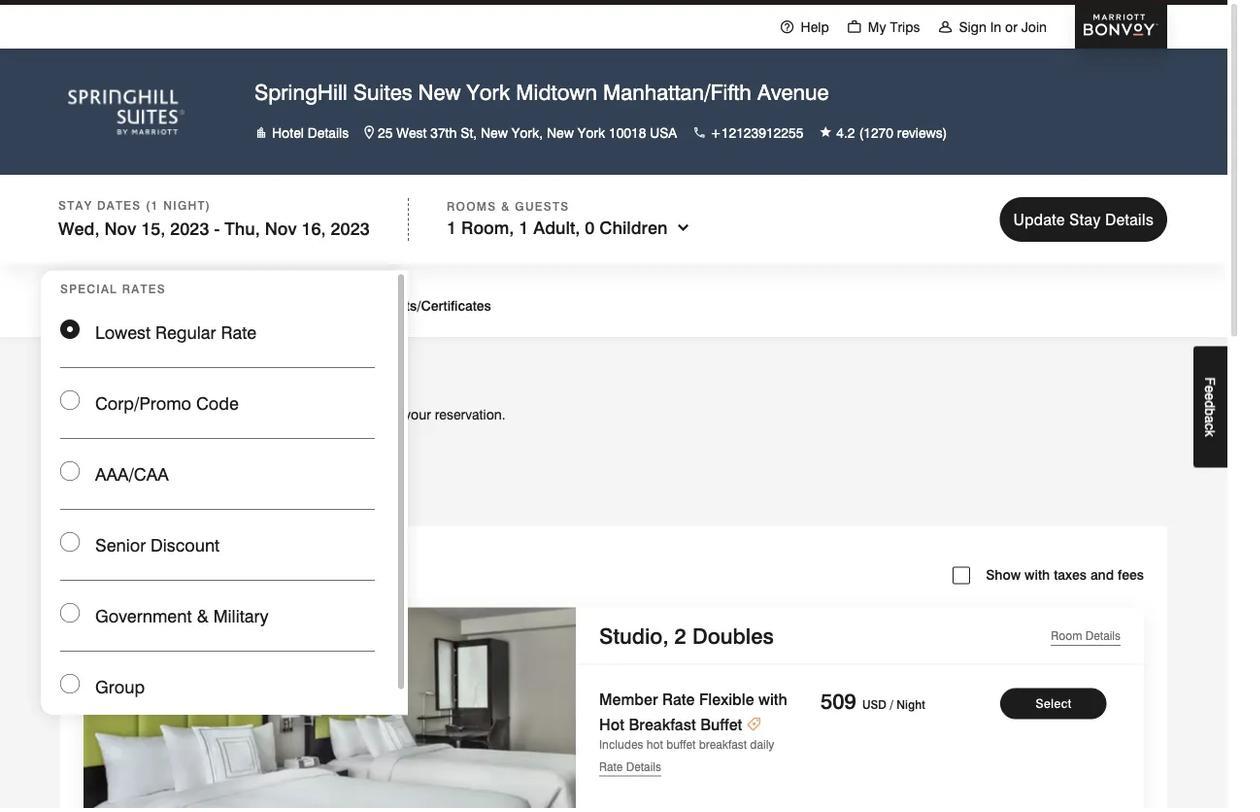 Task type: vqa. For each thing, say whether or not it's contained in the screenshot.
arrow down image inside the Amenities "heading"
no



Task type: describe. For each thing, give the bounding box(es) containing it.
breakfast
[[699, 738, 747, 752]]

fees
[[1118, 566, 1145, 583]]

2 2023 from the left
[[331, 218, 370, 239]]

includes
[[600, 738, 644, 752]]

senior discount
[[95, 534, 220, 555]]

1 e from the top
[[1203, 385, 1219, 393]]

k
[[1203, 430, 1219, 437]]

trips
[[890, 18, 921, 35]]

standard rates from 509 usd/night
[[84, 480, 194, 515]]

stay inside stay dates (1 night) wed, nov 15, 2023 - thu, nov 16, 2023
[[58, 199, 93, 213]]

help link
[[771, 0, 838, 50]]

breakfast
[[629, 715, 696, 734]]

1 horizontal spatial york
[[578, 124, 605, 141]]

rate details link
[[600, 754, 806, 777]]

room details
[[1052, 629, 1121, 643]]

special
[[60, 282, 118, 296]]

select for select
[[1036, 696, 1072, 711]]

group
[[95, 676, 145, 697]]

dates
[[97, 199, 141, 213]]

corp/promo
[[95, 392, 191, 413]]

f
[[1203, 377, 1219, 385]]

can
[[108, 407, 130, 423]]

1 horizontal spatial 509
[[821, 688, 857, 714]]

1 horizontal spatial room
[[1052, 629, 1083, 643]]

children
[[600, 217, 668, 238]]

avenue
[[758, 80, 829, 105]]

f e e d b a c k
[[1203, 377, 1219, 437]]

accessible
[[203, 407, 267, 423]]

buffet
[[667, 738, 696, 752]]

member
[[600, 690, 658, 709]]

25 west 37th st,   new york, new york 10018 usa link
[[365, 123, 677, 142]]

rate up the room
[[252, 360, 297, 386]]

room
[[271, 407, 303, 423]]

standard rates tab
[[60, 461, 217, 526]]

3 available rooms
[[84, 566, 200, 583]]

room,
[[462, 217, 514, 238]]

2 horizontal spatial new
[[547, 124, 574, 141]]

select a room and rate
[[60, 360, 297, 386]]

hotel details link
[[255, 123, 349, 142]]

corp/promo code
[[95, 392, 239, 413]]

taxes
[[1054, 566, 1087, 583]]

2 e from the top
[[1203, 393, 1219, 401]]

west
[[397, 124, 427, 141]]

studio, 2 doubles
[[600, 623, 774, 649]]

code
[[196, 392, 239, 413]]

(1270
[[859, 124, 894, 141]]

1 room, 1 adult, 0 children button
[[447, 217, 693, 239]]

an
[[184, 407, 199, 423]]

37th
[[431, 124, 457, 141]]

a inside f e e d b a c k button
[[1203, 416, 1219, 423]]

show with taxes and fees
[[986, 566, 1145, 583]]

sign in or join button
[[929, 0, 1056, 50]]

with inside member rate flexible with hot breakfast buffet
[[759, 690, 788, 709]]

539
[[271, 498, 290, 513]]

1 horizontal spatial with
[[1025, 566, 1051, 583]]

suites
[[354, 80, 413, 105]]

none search field containing 1 room, 1 adult, 0 children
[[0, 175, 1228, 722]]

in
[[991, 18, 1002, 35]]

25 west 37th st,   new york, new york 10018 usa
[[378, 124, 677, 141]]

manhattan/fifth
[[603, 80, 752, 105]]

usa
[[650, 124, 677, 141]]

1 1 from the left
[[447, 217, 457, 238]]

lowest
[[95, 321, 151, 342]]

springhill suites new york midtown manhattan/fifth avenue image
[[68, 73, 185, 151]]

hotel
[[272, 124, 304, 141]]

springhill suites new york midtown manhattan/fifth avenue
[[255, 80, 829, 105]]

1 room, 1 adult, 0 children
[[447, 217, 668, 238]]

use points/certificates
[[350, 297, 492, 314]]

guests
[[515, 199, 570, 213]]

use
[[350, 297, 374, 314]]

discount
[[151, 534, 220, 555]]

rate inside includes hot buffet breakfast daily rate details
[[600, 760, 623, 774]]

military
[[213, 605, 269, 626]]

and for taxes
[[1091, 566, 1115, 583]]

help
[[801, 18, 830, 35]]

my trips button
[[838, 0, 929, 50]]

york,
[[512, 124, 543, 141]]

details down fees
[[1086, 629, 1121, 643]]

aaa/caa
[[95, 463, 169, 484]]

0 horizontal spatial room
[[145, 360, 203, 386]]

& for government
[[197, 605, 209, 626]]

16,
[[302, 218, 326, 239]]

rate inside member rate flexible with hot breakfast buffet
[[663, 690, 695, 709]]

1 nov from the left
[[104, 218, 136, 239]]

usd
[[863, 698, 887, 712]]

update stay details button
[[1000, 197, 1168, 242]]



Task type: locate. For each thing, give the bounding box(es) containing it.
e
[[1203, 385, 1219, 393], [1203, 393, 1219, 401]]

1 vertical spatial and
[[1091, 566, 1115, 583]]

daily
[[750, 738, 775, 752]]

new right york,
[[547, 124, 574, 141]]

25
[[378, 124, 393, 141]]

0 vertical spatial and
[[209, 360, 246, 386]]

and
[[209, 360, 246, 386], [1091, 566, 1115, 583]]

0 horizontal spatial select
[[60, 360, 121, 386]]

1 vertical spatial select
[[1036, 696, 1072, 711]]

1 thin image from the left
[[780, 19, 795, 34]]

night
[[897, 698, 926, 712]]

thin image for my trips
[[847, 19, 863, 34]]

rate right regular
[[221, 321, 257, 342]]

1 horizontal spatial and
[[1091, 566, 1115, 583]]

1 horizontal spatial rooms
[[447, 199, 497, 213]]

rate down includes
[[600, 760, 623, 774]]

join
[[1022, 18, 1047, 35]]

almost
[[107, 629, 144, 643], [107, 629, 144, 643]]

0 horizontal spatial a
[[127, 360, 139, 386]]

rates
[[153, 480, 194, 498]]

& for rooms
[[501, 199, 511, 213]]

1 left room,
[[447, 217, 457, 238]]

0 horizontal spatial thin image
[[780, 19, 795, 34]]

0 vertical spatial &
[[501, 199, 511, 213]]

c
[[1203, 423, 1219, 430]]

a
[[127, 360, 139, 386], [1203, 416, 1219, 423]]

a up corp/promo
[[127, 360, 139, 386]]

1 vertical spatial &
[[197, 605, 209, 626]]

1 horizontal spatial thin image
[[847, 19, 863, 34]]

0 horizontal spatial rooms
[[155, 566, 200, 583]]

4.2
[[837, 124, 856, 141]]

1 vertical spatial room
[[1052, 629, 1083, 643]]

f e e d b a c k button
[[1194, 346, 1228, 468]]

1 horizontal spatial a
[[1203, 416, 1219, 423]]

thin image inside help 'link'
[[780, 19, 795, 34]]

select inside button
[[1036, 696, 1072, 711]]

1 horizontal spatial &
[[501, 199, 511, 213]]

0 horizontal spatial stay
[[58, 199, 93, 213]]

0 vertical spatial a
[[127, 360, 139, 386]]

b
[[1203, 408, 1219, 416]]

wed,
[[58, 218, 99, 239]]

1 horizontal spatial stay
[[1070, 210, 1101, 229]]

my
[[869, 18, 887, 35]]

thin image left my
[[847, 19, 863, 34]]

1 horizontal spatial 2023
[[331, 218, 370, 239]]

room details link
[[1052, 623, 1121, 649]]

hot
[[647, 738, 664, 752]]

0 vertical spatial select
[[60, 360, 121, 386]]

thin image
[[780, 19, 795, 34], [847, 19, 863, 34], [938, 19, 954, 34]]

1 vertical spatial with
[[759, 690, 788, 709]]

1 horizontal spatial usd/night
[[293, 498, 349, 513]]

new right st,
[[481, 124, 508, 141]]

1 horizontal spatial select
[[1036, 696, 1072, 711]]

dropdown down image
[[668, 217, 693, 238]]

from inside standard rates from 509 usd/night
[[84, 501, 111, 515]]

thin image inside my trips button
[[847, 19, 863, 34]]

hot
[[600, 715, 625, 734]]

1 down rooms & guests
[[519, 217, 529, 238]]

e up b
[[1203, 393, 1219, 401]]

room down show with taxes and fees
[[1052, 629, 1083, 643]]

my trips
[[869, 18, 921, 35]]

1 vertical spatial york
[[578, 124, 605, 141]]

doubles
[[693, 623, 774, 649]]

509 left usd
[[821, 688, 857, 714]]

stay up wed,
[[58, 199, 93, 213]]

update stay details
[[1014, 210, 1154, 229]]

reservation.
[[435, 407, 506, 423]]

details right update
[[1106, 210, 1154, 229]]

show
[[986, 566, 1021, 583]]

sign in or join
[[959, 18, 1047, 35]]

2 horizontal spatial thin image
[[938, 19, 954, 34]]

and left fees
[[1091, 566, 1115, 583]]

you can request an accessible room when reviewing your reservation.
[[81, 407, 506, 423]]

details inside includes hot buffet breakfast daily rate details
[[626, 760, 662, 774]]

rooms up room,
[[447, 199, 497, 213]]

2 1 from the left
[[519, 217, 529, 238]]

1 horizontal spatial from
[[240, 498, 268, 513]]

lowest regular rate
[[95, 321, 257, 342]]

None search field
[[0, 175, 1228, 722]]

adult,
[[534, 217, 580, 238]]

includes hot buffet breakfast daily rate details
[[600, 738, 775, 774]]

0
[[585, 217, 595, 238]]

usd/night down "rates"
[[137, 501, 192, 515]]

509 usd / night
[[821, 688, 926, 714]]

flexible
[[700, 690, 755, 709]]

0 vertical spatial with
[[1025, 566, 1051, 583]]

0 vertical spatial york
[[467, 80, 510, 105]]

details inside 'button'
[[1106, 210, 1154, 229]]

midtown
[[516, 80, 598, 105]]

0 vertical spatial room
[[145, 360, 203, 386]]

available
[[95, 566, 152, 583]]

rate
[[221, 321, 257, 342], [252, 360, 297, 386], [663, 690, 695, 709], [600, 760, 623, 774]]

& up room,
[[501, 199, 511, 213]]

0 horizontal spatial from
[[84, 501, 111, 515]]

reviewing
[[343, 407, 401, 423]]

almost sold out
[[107, 629, 194, 643], [107, 629, 194, 643]]

0 horizontal spatial with
[[759, 690, 788, 709]]

rooms
[[447, 199, 497, 213], [155, 566, 200, 583]]

0 horizontal spatial &
[[197, 605, 209, 626]]

nov left 16,
[[265, 218, 297, 239]]

2023 right 16,
[[331, 218, 370, 239]]

usd/night inside standard rates from 509 usd/night
[[137, 501, 192, 515]]

d
[[1203, 401, 1219, 408]]

night)
[[163, 199, 211, 213]]

0 horizontal spatial york
[[467, 80, 510, 105]]

with left taxes at the bottom right
[[1025, 566, 1051, 583]]

2 thin image from the left
[[847, 19, 863, 34]]

0 horizontal spatial 1
[[447, 217, 457, 238]]

thu,
[[225, 218, 260, 239]]

0 horizontal spatial and
[[209, 360, 246, 386]]

senior
[[95, 534, 146, 555]]

2 nov from the left
[[265, 218, 297, 239]]

stay
[[58, 199, 93, 213], [1070, 210, 1101, 229]]

1 vertical spatial a
[[1203, 416, 1219, 423]]

1 vertical spatial 509
[[821, 688, 857, 714]]

special rates
[[60, 282, 166, 296]]

usd/night right 539
[[293, 498, 349, 513]]

0 horizontal spatial 2023
[[170, 218, 209, 239]]

points/certificates
[[378, 297, 492, 314]]

2023
[[170, 218, 209, 239], [331, 218, 370, 239]]

sold
[[147, 629, 172, 643], [147, 629, 172, 643]]

springhill
[[255, 80, 348, 105]]

with
[[1025, 566, 1051, 583], [759, 690, 788, 709]]

0 horizontal spatial new
[[418, 80, 461, 105]]

& left military
[[197, 605, 209, 626]]

1 2023 from the left
[[170, 218, 209, 239]]

york up st,
[[467, 80, 510, 105]]

rates
[[122, 282, 166, 296]]

reviews)
[[898, 124, 948, 141]]

1
[[447, 217, 457, 238], [519, 217, 529, 238]]

room
[[145, 360, 203, 386], [1052, 629, 1083, 643]]

buffet
[[701, 715, 743, 734]]

hotel details
[[272, 124, 349, 141]]

1 horizontal spatial nov
[[265, 218, 297, 239]]

select down room details
[[1036, 696, 1072, 711]]

with up member rates1x icon
[[759, 690, 788, 709]]

thin image left sign
[[938, 19, 954, 34]]

15,
[[141, 218, 165, 239]]

update
[[1014, 210, 1066, 229]]

or
[[1006, 18, 1018, 35]]

stay inside 'button'
[[1070, 210, 1101, 229]]

sign
[[959, 18, 987, 35]]

1 horizontal spatial new
[[481, 124, 508, 141]]

4.2 (1270 reviews)
[[837, 124, 948, 141]]

details right the hotel
[[308, 124, 349, 141]]

nov down dates
[[104, 218, 136, 239]]

regular
[[155, 321, 216, 342]]

your
[[404, 407, 431, 423]]

and up code
[[209, 360, 246, 386]]

509 down standard
[[114, 501, 133, 515]]

2023 down night)
[[170, 218, 209, 239]]

3 thin image from the left
[[938, 19, 954, 34]]

a up k
[[1203, 416, 1219, 423]]

new up 37th
[[418, 80, 461, 105]]

/
[[890, 698, 894, 712]]

rooms down discount
[[155, 566, 200, 583]]

select up you
[[60, 360, 121, 386]]

509
[[114, 501, 133, 515], [821, 688, 857, 714]]

springhill suites new york midtown manhattan/fifth avenue link
[[255, 80, 948, 105]]

nov
[[104, 218, 136, 239], [265, 218, 297, 239]]

st,
[[461, 124, 477, 141]]

3
[[84, 566, 91, 583]]

0 horizontal spatial usd/night
[[137, 501, 192, 515]]

accessibility image
[[60, 405, 71, 430]]

from down standard
[[84, 501, 111, 515]]

rate inside search box
[[221, 321, 257, 342]]

you
[[81, 407, 104, 423]]

0 vertical spatial 509
[[114, 501, 133, 515]]

image1-double/double suite image
[[84, 608, 576, 808]]

stay right update
[[1070, 210, 1101, 229]]

1 vertical spatial rooms
[[155, 566, 200, 583]]

509 inside standard rates from 509 usd/night
[[114, 501, 133, 515]]

+12123912255
[[710, 124, 804, 141]]

york left 10018
[[578, 124, 605, 141]]

2
[[675, 623, 687, 649]]

0 horizontal spatial 509
[[114, 501, 133, 515]]

details down the 'hot'
[[626, 760, 662, 774]]

member rates1x image
[[747, 715, 762, 734]]

studio,
[[600, 623, 669, 649]]

0 horizontal spatial nov
[[104, 218, 136, 239]]

thin image for sign in or join
[[938, 19, 954, 34]]

select for select a room and rate
[[60, 360, 121, 386]]

0 vertical spatial rooms
[[447, 199, 497, 213]]

thin image left help
[[780, 19, 795, 34]]

details
[[308, 124, 349, 141], [1106, 210, 1154, 229], [1086, 629, 1121, 643], [626, 760, 662, 774]]

and for room
[[209, 360, 246, 386]]

thin image for help
[[780, 19, 795, 34]]

room up corp/promo code
[[145, 360, 203, 386]]

rate up breakfast on the bottom of page
[[663, 690, 695, 709]]

from 539 usd/night
[[240, 498, 349, 513]]

from left 539
[[240, 498, 268, 513]]

thin image inside sign in or join button
[[938, 19, 954, 34]]

e up d
[[1203, 385, 1219, 393]]

select button
[[1001, 688, 1107, 720]]

-
[[214, 218, 220, 239]]

1 horizontal spatial 1
[[519, 217, 529, 238]]



